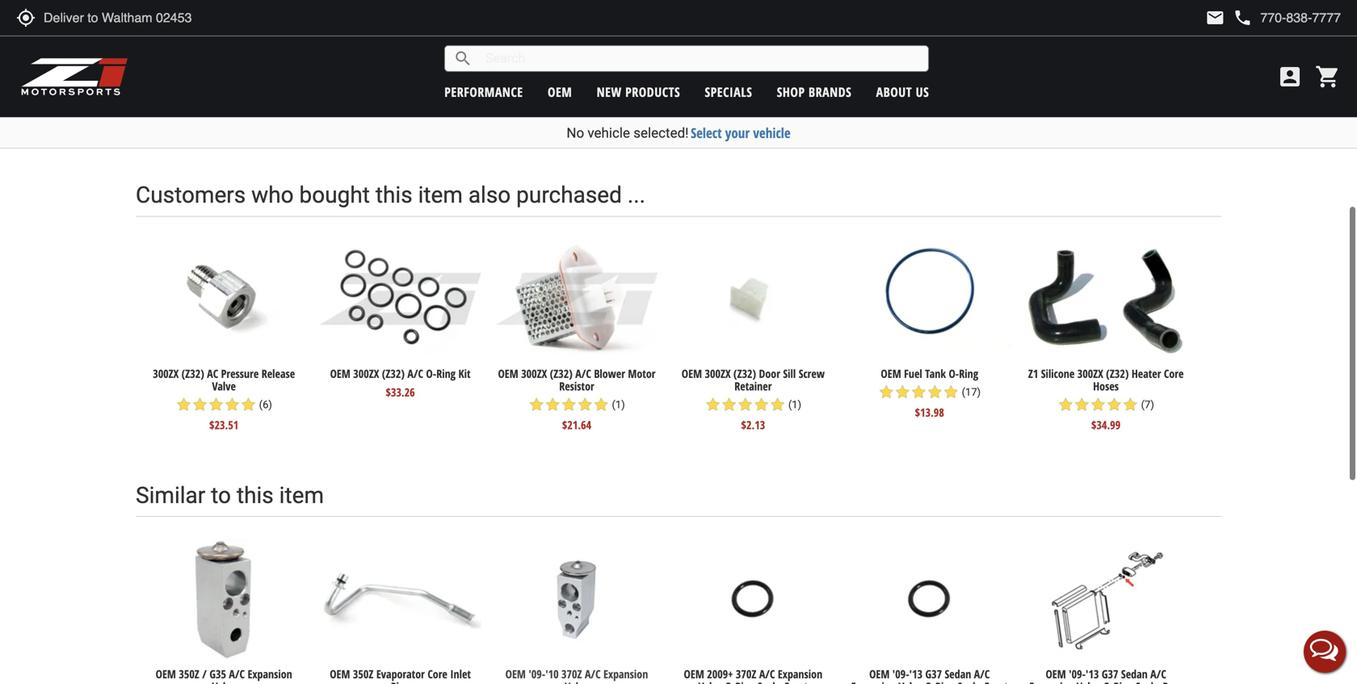 Task type: vqa. For each thing, say whether or not it's contained in the screenshot.
account_box on the right of the page
yes



Task type: locate. For each thing, give the bounding box(es) containing it.
2 seal from the left
[[958, 679, 975, 684]]

(z32) for oem 300zx (z32) a/c o-ring kit $33.26
[[382, 366, 405, 381]]

0 horizontal spatial sedan
[[945, 667, 971, 682]]

star
[[878, 384, 895, 400], [895, 384, 911, 400], [911, 384, 927, 400], [927, 384, 943, 400], [943, 384, 959, 400], [176, 397, 192, 413], [192, 397, 208, 413], [208, 397, 224, 413], [224, 397, 240, 413], [240, 397, 256, 413], [529, 397, 545, 413], [545, 397, 561, 413], [561, 397, 577, 413], [577, 397, 593, 413], [593, 397, 609, 413], [705, 397, 721, 413], [721, 397, 737, 413], [737, 397, 753, 413], [753, 397, 770, 413], [770, 397, 786, 413], [1058, 397, 1074, 413], [1074, 397, 1090, 413], [1090, 397, 1106, 413], [1106, 397, 1122, 413], [1122, 397, 1139, 413]]

370z
[[561, 667, 582, 682], [736, 667, 756, 682]]

3 (z32) from the left
[[550, 366, 573, 381]]

3 - from the left
[[1156, 679, 1160, 684]]

370z right '10
[[561, 667, 582, 682]]

system
[[635, 29, 663, 44], [764, 29, 793, 44], [597, 45, 626, 60]]

system left will
[[597, 45, 626, 60]]

oem
[[548, 83, 572, 101], [330, 366, 350, 381], [498, 366, 518, 381], [682, 366, 702, 381], [881, 366, 901, 381], [156, 667, 176, 682], [330, 667, 350, 682], [505, 667, 526, 682], [684, 667, 704, 682], [869, 667, 890, 682], [1046, 667, 1066, 682]]

5 (z32) from the left
[[1106, 366, 1129, 381]]

oem 2009+ 370z a/c expansion valve o-ring seal - front
[[684, 667, 823, 684]]

0 vertical spatial this
[[376, 182, 413, 208]]

remove
[[860, 29, 892, 44]]

2 '13 from the left
[[1086, 667, 1099, 682]]

o- inside 'oem 300zx (z32) a/c o-ring kit $33.26'
[[426, 366, 436, 381]]

performance link
[[445, 83, 523, 101]]

vehicle
[[753, 124, 791, 142], [588, 125, 630, 141]]

oem inside oem 300zx (z32) a/c blower motor resistor star star star star star (1) $21.64
[[498, 366, 518, 381]]

hoses
[[1093, 379, 1119, 394]]

1 horizontal spatial sedan
[[1121, 667, 1148, 682]]

oem for oem 350z evaporator core inlet pipe
[[330, 667, 350, 682]]

a/c inside oem 300zx (z32) a/c blower motor resistor star star star star star (1) $21.64
[[575, 366, 591, 381]]

'13 for oem '09-'13 g37 sedan a/c expansion valve o-ring seal - rear
[[1086, 667, 1099, 682]]

2 370z from the left
[[736, 667, 756, 682]]

(1) inside oem 300zx (z32) door sill screw retainer star star star star star (1) $2.13
[[788, 399, 801, 411]]

350z
[[179, 667, 199, 682], [353, 667, 374, 682]]

300zx for oem 300zx (z32) a/c o-ring kit $33.26
[[353, 366, 379, 381]]

1 horizontal spatial system
[[635, 29, 663, 44]]

core inside the z1 silicone 300zx (z32) heater core hoses star star star star star (7) $34.99
[[1164, 366, 1184, 381]]

2 350z from the left
[[353, 667, 374, 682]]

1 vertical spatial this
[[237, 482, 274, 509]]

4 300zx from the left
[[705, 366, 731, 381]]

(1) inside oem 300zx (z32) a/c blower motor resistor star star star star star (1) $21.64
[[612, 399, 625, 411]]

- inside oem '09-'13 g37 sedan a/c expansion valve o-ring seal - rear
[[1156, 679, 1160, 684]]

2009+
[[707, 667, 733, 682]]

sedan inside oem '09-'13 g37 sedan a/c expansion valve o-ring seal - front
[[945, 667, 971, 682]]

oem for oem 300zx (z32) a/c blower motor resistor star star star star star (1) $21.64
[[498, 366, 518, 381]]

tank
[[925, 366, 946, 381]]

1 front from the left
[[784, 679, 808, 684]]

core
[[1164, 366, 1184, 381], [428, 667, 447, 682]]

oem inside oem fuel tank o-ring star star star star star (17) $13.98
[[881, 366, 901, 381]]

oem for oem '09-'13 g37 sedan a/c expansion valve o-ring seal - rear
[[1046, 667, 1066, 682]]

(z32) up '$33.26'
[[382, 366, 405, 381]]

300zx inside oem 300zx (z32) door sill screw retainer star star star star star (1) $2.13
[[705, 366, 731, 381]]

0 horizontal spatial 350z
[[179, 667, 199, 682]]

phone
[[1233, 8, 1252, 27]]

2 '09- from the left
[[893, 667, 909, 682]]

1 horizontal spatial g37
[[1102, 667, 1118, 682]]

oem for oem 300zx (z32) door sill screw retainer star star star star star (1) $2.13
[[682, 366, 702, 381]]

1 horizontal spatial item
[[418, 182, 463, 208]]

350z inside oem 350z evaporator core inlet pipe
[[353, 667, 374, 682]]

0 vertical spatial item
[[418, 182, 463, 208]]

1 g37 from the left
[[925, 667, 942, 682]]

2 horizontal spatial seal
[[1136, 679, 1154, 684]]

g37 for front
[[925, 667, 942, 682]]

shop brands link
[[777, 83, 852, 101]]

/
[[202, 667, 207, 682]]

will
[[629, 45, 644, 60]]

2 horizontal spatial -
[[1156, 679, 1160, 684]]

0 horizontal spatial (1)
[[612, 399, 625, 411]]

1 seal from the left
[[757, 679, 775, 684]]

- for oem '09-'13 g37 sedan a/c expansion valve o-ring seal - front
[[978, 679, 982, 684]]

system up freeze
[[635, 29, 663, 44]]

2 is from the left
[[795, 29, 802, 44]]

0 horizontal spatial '13
[[909, 667, 923, 682]]

this down the $23.51
[[237, 482, 274, 509]]

(17)
[[962, 386, 981, 398]]

3 '09- from the left
[[1069, 667, 1086, 682]]

'09- inside oem '09-'13 g37 sedan a/c expansion valve o-ring seal - rear
[[1069, 667, 1086, 682]]

seal inside oem '09-'13 g37 sedan a/c expansion valve o-ring seal - front
[[958, 679, 975, 684]]

mail link
[[1206, 8, 1225, 27]]

is right it
[[675, 29, 681, 44]]

vehicle right the no
[[588, 125, 630, 141]]

oem inside the oem '09-'10 370z a/c expansion valve
[[505, 667, 526, 682]]

a/c
[[617, 29, 632, 44], [407, 366, 423, 381], [575, 366, 591, 381], [229, 667, 245, 682], [585, 667, 601, 682], [759, 667, 775, 682], [974, 667, 990, 682], [1151, 667, 1166, 682]]

oem 300zx (z32) door sill screw retainer star star star star star (1) $2.13
[[682, 366, 825, 433]]

300zx inside the z1 silicone 300zx (z32) heater core hoses star star star star star (7) $34.99
[[1077, 366, 1103, 381]]

silicone
[[1041, 366, 1075, 381]]

expansion inside oem '09-'13 g37 sedan a/c expansion valve o-ring seal - front
[[851, 679, 896, 684]]

ac
[[207, 366, 218, 381]]

350z left the evaporator
[[353, 667, 374, 682]]

(1)
[[612, 399, 625, 411], [788, 399, 801, 411]]

screw
[[799, 366, 825, 381]]

oem inside oem '09-'13 g37 sedan a/c expansion valve o-ring seal - rear
[[1046, 667, 1066, 682]]

1 horizontal spatial '09-
[[893, 667, 909, 682]]

us
[[916, 83, 929, 101]]

valve
[[212, 379, 236, 394], [212, 679, 236, 684], [565, 679, 589, 684], [698, 679, 722, 684], [899, 679, 922, 684], [1077, 679, 1101, 684]]

selected!
[[634, 125, 689, 141]]

2 g37 from the left
[[1102, 667, 1118, 682]]

350z left /
[[179, 667, 199, 682]]

2 300zx from the left
[[353, 366, 379, 381]]

z1 silicone 300zx (z32) heater core hoses star star star star star (7) $34.99
[[1028, 366, 1184, 433]]

1 horizontal spatial is
[[795, 29, 802, 44]]

300zx inside 'oem 300zx (z32) a/c o-ring kit $33.26'
[[353, 366, 379, 381]]

1 '09- from the left
[[529, 667, 545, 682]]

300zx
[[153, 366, 179, 381], [353, 366, 379, 381], [521, 366, 547, 381], [705, 366, 731, 381], [1077, 366, 1103, 381]]

core inside oem 350z evaporator core inlet pipe
[[428, 667, 447, 682]]

1 horizontal spatial (1)
[[788, 399, 801, 411]]

this right bought
[[376, 182, 413, 208]]

0 horizontal spatial is
[[675, 29, 681, 44]]

o- inside oem '09-'13 g37 sedan a/c expansion valve o-ring seal - front
[[925, 679, 936, 684]]

0 horizontal spatial this
[[237, 482, 274, 509]]

g37 inside oem '09-'13 g37 sedan a/c expansion valve o-ring seal - front
[[925, 667, 942, 682]]

oem 350z / g35 a/c expansion valve
[[156, 667, 292, 684]]

'09- inside the oem '09-'10 370z a/c expansion valve
[[529, 667, 545, 682]]

(z32) inside oem 300zx (z32) door sill screw retainer star star star star star (1) $2.13
[[734, 366, 756, 381]]

2 - from the left
[[978, 679, 982, 684]]

seal for oem '09-'13 g37 sedan a/c expansion valve o-ring seal - front
[[958, 679, 975, 684]]

to right failure
[[1018, 29, 1026, 44]]

mail phone
[[1206, 8, 1252, 27]]

1 horizontal spatial about
[[1221, 31, 1247, 47]]

vehicle right your
[[753, 124, 791, 142]]

your
[[725, 124, 750, 142]]

1 (z32) from the left
[[182, 366, 204, 381]]

1 vertical spatial core
[[428, 667, 447, 682]]

1 horizontal spatial front
[[985, 679, 1008, 684]]

'09- for oem '09-'13 g37 sedan a/c expansion valve o-ring seal - front
[[893, 667, 909, 682]]

is up 'valve.'
[[795, 29, 802, 44]]

oem inside oem 350z evaporator core inlet pipe
[[330, 667, 350, 682]]

to left use.
[[956, 29, 965, 44]]

about down the mail phone
[[1221, 31, 1247, 47]]

oem for oem '09-'10 370z a/c expansion valve
[[505, 667, 526, 682]]

seal inside oem '09-'13 g37 sedan a/c expansion valve o-ring seal - rear
[[1136, 679, 1154, 684]]

sedan inside oem '09-'13 g37 sedan a/c expansion valve o-ring seal - rear
[[1121, 667, 1148, 682]]

1 (1) from the left
[[612, 399, 625, 411]]

0 horizontal spatial '09-
[[529, 667, 545, 682]]

0 horizontal spatial core
[[428, 667, 447, 682]]

specials link
[[705, 83, 752, 101]]

1 horizontal spatial 370z
[[736, 667, 756, 682]]

oem inside oem '09-'13 g37 sedan a/c expansion valve o-ring seal - front
[[869, 667, 890, 682]]

oem inside oem 300zx (z32) door sill screw retainer star star star star star (1) $2.13
[[682, 366, 702, 381]]

$13.98
[[915, 405, 944, 420]]

oem for oem fuel tank o-ring star star star star star (17) $13.98
[[881, 366, 901, 381]]

'09-
[[529, 667, 545, 682], [893, 667, 909, 682], [1069, 667, 1086, 682]]

1 horizontal spatial this
[[376, 182, 413, 208]]

valve inside 300zx (z32) ac pressure release valve star star star star star (6) $23.51
[[212, 379, 236, 394]]

oem '09-'10 370z a/c expansion valve
[[505, 667, 648, 684]]

to
[[849, 29, 858, 44], [956, 29, 965, 44], [1018, 29, 1026, 44], [211, 482, 231, 509]]

1 horizontal spatial '13
[[1086, 667, 1099, 682]]

2 sedan from the left
[[1121, 667, 1148, 682]]

this
[[376, 182, 413, 208], [237, 482, 274, 509]]

3 seal from the left
[[1136, 679, 1154, 684]]

oem inside 'oem 2009+ 370z a/c expansion valve o-ring seal - front'
[[684, 667, 704, 682]]

0 horizontal spatial seal
[[757, 679, 775, 684]]

'13 inside oem '09-'13 g37 sedan a/c expansion valve o-ring seal - front
[[909, 667, 923, 682]]

mail
[[1206, 8, 1225, 27]]

seal
[[757, 679, 775, 684], [958, 679, 975, 684], [1136, 679, 1154, 684]]

4 (z32) from the left
[[734, 366, 756, 381]]

370z right 2009+
[[736, 667, 756, 682]]

(z32) left blower
[[550, 366, 573, 381]]

'10
[[545, 667, 559, 682]]

(z32) inside 'oem 300zx (z32) a/c o-ring kit $33.26'
[[382, 366, 405, 381]]

2 (1) from the left
[[788, 399, 801, 411]]

account_box
[[1277, 64, 1303, 90]]

valve inside the oem '09-'10 370z a/c expansion valve
[[565, 679, 589, 684]]

seal for oem '09-'13 g37 sedan a/c expansion valve o-ring seal - rear
[[1136, 679, 1154, 684]]

0 horizontal spatial vehicle
[[588, 125, 630, 141]]

seal inside 'oem 2009+ 370z a/c expansion valve o-ring seal - front'
[[757, 679, 775, 684]]

(z32) left heater
[[1106, 366, 1129, 381]]

1 horizontal spatial 350z
[[353, 667, 374, 682]]

system up expansion
[[764, 29, 793, 44]]

oem inside 'oem 300zx (z32) a/c o-ring kit $33.26'
[[330, 366, 350, 381]]

ring inside oem '09-'13 g37 sedan a/c expansion valve o-ring seal - rear
[[1114, 679, 1133, 684]]

- inside oem '09-'13 g37 sedan a/c expansion valve o-ring seal - front
[[978, 679, 982, 684]]

about
[[1221, 31, 1247, 47], [876, 83, 912, 101]]

question
[[1178, 31, 1218, 47]]

phone link
[[1233, 8, 1341, 27]]

when
[[536, 29, 560, 44]]

1 horizontal spatial -
[[978, 679, 982, 684]]

servicing
[[562, 29, 598, 44]]

2 horizontal spatial '09-
[[1069, 667, 1086, 682]]

(1) down blower
[[612, 399, 625, 411]]

(z32) left ac
[[182, 366, 204, 381]]

to left remove
[[849, 29, 858, 44]]

(z32) inside the z1 silicone 300zx (z32) heater core hoses star star star star star (7) $34.99
[[1106, 366, 1129, 381]]

0 horizontal spatial -
[[778, 679, 782, 684]]

300zx for oem 300zx (z32) door sill screw retainer star star star star star (1) $2.13
[[705, 366, 731, 381]]

0 horizontal spatial about
[[876, 83, 912, 101]]

0 vertical spatial core
[[1164, 366, 1184, 381]]

valve.
[[788, 45, 812, 60]]

vehicle inside no vehicle selected! select your vehicle
[[588, 125, 630, 141]]

ring inside oem fuel tank o-ring star star star star star (17) $13.98
[[959, 366, 978, 381]]

(z32) left door
[[734, 366, 756, 381]]

0 horizontal spatial front
[[784, 679, 808, 684]]

question_answer ask a question about this product
[[1128, 29, 1305, 49]]

3 300zx from the left
[[521, 366, 547, 381]]

1 horizontal spatial seal
[[958, 679, 975, 684]]

core right heater
[[1164, 366, 1184, 381]]

a/c inside 'oem 300zx (z32) a/c o-ring kit $33.26'
[[407, 366, 423, 381]]

no vehicle selected! select your vehicle
[[567, 124, 791, 142]]

1 vertical spatial item
[[279, 482, 324, 509]]

1 370z from the left
[[561, 667, 582, 682]]

oem for oem '09-'13 g37 sedan a/c expansion valve o-ring seal - front
[[869, 667, 890, 682]]

0 horizontal spatial g37
[[925, 667, 942, 682]]

1 - from the left
[[778, 679, 782, 684]]

sedan
[[945, 667, 971, 682], [1121, 667, 1148, 682]]

about left us
[[876, 83, 912, 101]]

300zx inside oem 300zx (z32) a/c blower motor resistor star star star star star (1) $21.64
[[521, 366, 547, 381]]

5 300zx from the left
[[1077, 366, 1103, 381]]

'13
[[909, 667, 923, 682], [1086, 667, 1099, 682]]

expansion inside oem 350z / g35 a/c expansion valve
[[248, 667, 292, 682]]

oem inside oem 350z / g35 a/c expansion valve
[[156, 667, 176, 682]]

'13 inside oem '09-'13 g37 sedan a/c expansion valve o-ring seal - rear
[[1086, 667, 1099, 682]]

1 horizontal spatial core
[[1164, 366, 1184, 381]]

0 vertical spatial about
[[1221, 31, 1247, 47]]

1 350z from the left
[[179, 667, 199, 682]]

o-
[[426, 366, 436, 381], [949, 366, 959, 381], [725, 679, 735, 684], [925, 679, 936, 684], [1103, 679, 1114, 684]]

(1) down 'sill'
[[788, 399, 801, 411]]

use.
[[967, 29, 984, 44]]

ring inside 'oem 2009+ 370z a/c expansion valve o-ring seal - front'
[[735, 679, 755, 684]]

g37 inside oem '09-'13 g37 sedan a/c expansion valve o-ring seal - rear
[[1102, 667, 1118, 682]]

(z32) inside oem 300zx (z32) a/c blower motor resistor star star star star star (1) $21.64
[[550, 366, 573, 381]]

2 (z32) from the left
[[382, 366, 405, 381]]

blower
[[594, 366, 625, 381]]

about inside the question_answer ask a question about this product
[[1221, 31, 1247, 47]]

1 '13 from the left
[[909, 667, 923, 682]]

0 horizontal spatial 370z
[[561, 667, 582, 682]]

freeze
[[646, 45, 671, 60]]

- inside 'oem 2009+ 370z a/c expansion valve o-ring seal - front'
[[778, 679, 782, 684]]

1 300zx from the left
[[153, 366, 179, 381]]

products
[[625, 83, 680, 101]]

1 sedan from the left
[[945, 667, 971, 682]]

expansion
[[248, 667, 292, 682], [603, 667, 648, 682], [778, 667, 823, 682], [851, 679, 896, 684], [1029, 679, 1074, 684]]

2 front from the left
[[985, 679, 1008, 684]]

core left inlet
[[428, 667, 447, 682]]

350z inside oem 350z / g35 a/c expansion valve
[[179, 667, 199, 682]]

'13 for oem '09-'13 g37 sedan a/c expansion valve o-ring seal - front
[[909, 667, 923, 682]]

z1 motorsports logo image
[[20, 57, 129, 97]]

'09- inside oem '09-'13 g37 sedan a/c expansion valve o-ring seal - front
[[893, 667, 909, 682]]

(1) for oem 300zx (z32) door sill screw retainer star star star star star (1) $2.13
[[788, 399, 801, 411]]



Task type: describe. For each thing, give the bounding box(es) containing it.
1 horizontal spatial vehicle
[[753, 124, 791, 142]]

expansion inside 'oem 2009+ 370z a/c expansion valve o-ring seal - front'
[[778, 667, 823, 682]]

oem 350z evaporator core inlet pipe
[[330, 667, 471, 684]]

shop
[[777, 83, 805, 101]]

'09- for oem '09-'10 370z a/c expansion valve
[[529, 667, 545, 682]]

the right "servicing"
[[601, 29, 615, 44]]

oem link
[[548, 83, 572, 101]]

300zx (z32) ac pressure release valve star star star star star (6) $23.51
[[153, 366, 295, 433]]

shopping_cart link
[[1311, 64, 1341, 90]]

expansion inside oem '09-'13 g37 sedan a/c expansion valve o-ring seal - rear
[[1029, 679, 1074, 684]]

0 horizontal spatial item
[[279, 482, 324, 509]]

- for oem '09-'13 g37 sedan a/c expansion valve o-ring seal - rear
[[1156, 679, 1160, 684]]

question_answer
[[1128, 29, 1147, 49]]

vacuumed
[[804, 29, 847, 44]]

new
[[597, 83, 622, 101]]

oem for oem 350z / g35 a/c expansion valve
[[156, 667, 176, 682]]

new products
[[597, 83, 680, 101]]

ring inside oem '09-'13 g37 sedan a/c expansion valve o-ring seal - front
[[936, 679, 955, 684]]

o- inside oem fuel tank o-ring star star star star star (17) $13.98
[[949, 366, 959, 381]]

(z32) for oem 300zx (z32) a/c blower motor resistor star star star star star (1) $21.64
[[550, 366, 573, 381]]

$33.26
[[386, 385, 415, 400]]

oem '09-'13 g37 sedan a/c expansion valve o-ring seal - rear
[[1029, 667, 1183, 684]]

valve inside oem 350z / g35 a/c expansion valve
[[212, 679, 236, 684]]

350z for evaporator
[[353, 667, 374, 682]]

specials
[[705, 83, 752, 101]]

300zx for oem 300zx (z32) a/c blower motor resistor star star star star star (1) $21.64
[[521, 366, 547, 381]]

that
[[728, 29, 745, 44]]

shopping_cart
[[1315, 64, 1341, 90]]

it
[[666, 29, 672, 44]]

a
[[1169, 31, 1175, 47]]

brands
[[809, 83, 852, 101]]

370z inside 'oem 2009+ 370z a/c expansion valve o-ring seal - front'
[[736, 667, 756, 682]]

o- inside 'oem 2009+ 370z a/c expansion valve o-ring seal - front'
[[725, 679, 735, 684]]

(z32) for oem 300zx (z32) door sill screw retainer star star star star star (1) $2.13
[[734, 366, 756, 381]]

select
[[691, 124, 722, 142]]

search
[[453, 49, 473, 68]]

moisture
[[894, 29, 931, 44]]

fuel
[[904, 366, 922, 381]]

similar to this item
[[136, 482, 324, 509]]

ring inside 'oem 300zx (z32) a/c o-ring kit $33.26'
[[436, 366, 456, 381]]

valve inside oem '09-'13 g37 sedan a/c expansion valve o-ring seal - front
[[899, 679, 922, 684]]

sill
[[783, 366, 796, 381]]

pipe
[[391, 679, 410, 684]]

a/c inside 'oem 2009+ 370z a/c expansion valve o-ring seal - front'
[[759, 667, 775, 682]]

a/c inside oem 350z / g35 a/c expansion valve
[[229, 667, 245, 682]]

prior
[[934, 29, 954, 44]]

o- inside oem '09-'13 g37 sedan a/c expansion valve o-ring seal - rear
[[1103, 679, 1114, 684]]

shop brands
[[777, 83, 852, 101]]

g35
[[210, 667, 226, 682]]

(z32) inside 300zx (z32) ac pressure release valve star star star star star (6) $23.51
[[182, 366, 204, 381]]

bought
[[299, 182, 370, 208]]

Search search field
[[473, 46, 928, 71]]

about us
[[876, 83, 929, 101]]

350z for /
[[179, 667, 199, 682]]

product
[[1270, 31, 1305, 47]]

370z inside the oem '09-'10 370z a/c expansion valve
[[561, 667, 582, 682]]

vacuum
[[546, 45, 578, 60]]

$2.13
[[741, 417, 765, 433]]

$34.99
[[1091, 417, 1121, 433]]

oem '09-'13 g37 sedan a/c expansion valve o-ring seal - front
[[851, 667, 1008, 684]]

ask
[[1151, 31, 1167, 47]]

who
[[251, 182, 294, 208]]

expansion
[[743, 45, 785, 60]]

retainer
[[735, 379, 772, 394]]

sedan for front
[[945, 667, 971, 682]]

rear
[[1163, 679, 1183, 684]]

this
[[1250, 31, 1268, 47]]

(7)
[[1141, 399, 1154, 411]]

1 is from the left
[[675, 29, 681, 44]]

kit
[[458, 366, 471, 381]]

the right that
[[748, 29, 761, 44]]

and
[[674, 45, 689, 60]]

to right similar
[[211, 482, 231, 509]]

the down that
[[727, 45, 741, 60]]

heater
[[1132, 366, 1161, 381]]

$21.64
[[562, 417, 591, 433]]

a/c inside the oem '09-'10 370z a/c expansion valve
[[585, 667, 601, 682]]

oem fuel tank o-ring star star star star star (17) $13.98
[[878, 366, 981, 420]]

evaporator
[[376, 667, 425, 682]]

a/c inside oem '09-'13 g37 sedan a/c expansion valve o-ring seal - rear
[[1151, 667, 1166, 682]]

front inside 'oem 2009+ 370z a/c expansion valve o-ring seal - front'
[[784, 679, 808, 684]]

account_box link
[[1273, 64, 1307, 90]]

oem for oem
[[548, 83, 572, 101]]

300zx inside 300zx (z32) ac pressure release valve star star star star star (6) $23.51
[[153, 366, 179, 381]]

expansion inside the oem '09-'10 370z a/c expansion valve
[[603, 667, 648, 682]]

oem for oem 2009+ 370z a/c expansion valve o-ring seal - front
[[684, 667, 704, 682]]

a/c inside when servicing the a/c system it is important that the system is vacuumed to remove moisture prior to use. failure to properly vacuum the system will freeze and damage the expansion valve.
[[617, 29, 632, 44]]

motor
[[628, 366, 656, 381]]

customers who bought this item also purchased ...
[[136, 182, 645, 208]]

valve inside oem '09-'13 g37 sedan a/c expansion valve o-ring seal - rear
[[1077, 679, 1101, 684]]

oem for oem 300zx (z32) a/c o-ring kit $33.26
[[330, 366, 350, 381]]

the down "servicing"
[[581, 45, 595, 60]]

failure
[[987, 29, 1015, 44]]

resistor
[[559, 379, 594, 394]]

a/c inside oem '09-'13 g37 sedan a/c expansion valve o-ring seal - front
[[974, 667, 990, 682]]

performance
[[445, 83, 523, 101]]

note:
[[509, 29, 536, 44]]

select your vehicle link
[[691, 124, 791, 142]]

1 vertical spatial about
[[876, 83, 912, 101]]

important
[[684, 29, 725, 44]]

damage
[[692, 45, 725, 60]]

valve inside 'oem 2009+ 370z a/c expansion valve o-ring seal - front'
[[698, 679, 722, 684]]

purchased
[[516, 182, 622, 208]]

front inside oem '09-'13 g37 sedan a/c expansion valve o-ring seal - front
[[985, 679, 1008, 684]]

properly
[[509, 45, 544, 60]]

$23.51
[[209, 417, 239, 433]]

(6)
[[259, 399, 272, 411]]

2 horizontal spatial system
[[764, 29, 793, 44]]

sedan for rear
[[1121, 667, 1148, 682]]

0 horizontal spatial system
[[597, 45, 626, 60]]

g37 for rear
[[1102, 667, 1118, 682]]

when servicing the a/c system it is important that the system is vacuumed to remove moisture prior to use. failure to properly vacuum the system will freeze and damage the expansion valve.
[[509, 29, 1026, 60]]

also
[[468, 182, 511, 208]]

...
[[628, 182, 645, 208]]

(1) for oem 300zx (z32) a/c blower motor resistor star star star star star (1) $21.64
[[612, 399, 625, 411]]

new products link
[[597, 83, 680, 101]]

'09- for oem '09-'13 g37 sedan a/c expansion valve o-ring seal - rear
[[1069, 667, 1086, 682]]

my_location
[[16, 8, 36, 27]]

oem 300zx (z32) a/c blower motor resistor star star star star star (1) $21.64
[[498, 366, 656, 433]]

door
[[759, 366, 780, 381]]

similar
[[136, 482, 205, 509]]

customers
[[136, 182, 246, 208]]

about us link
[[876, 83, 929, 101]]

oem 300zx (z32) a/c o-ring kit $33.26
[[330, 366, 471, 400]]



